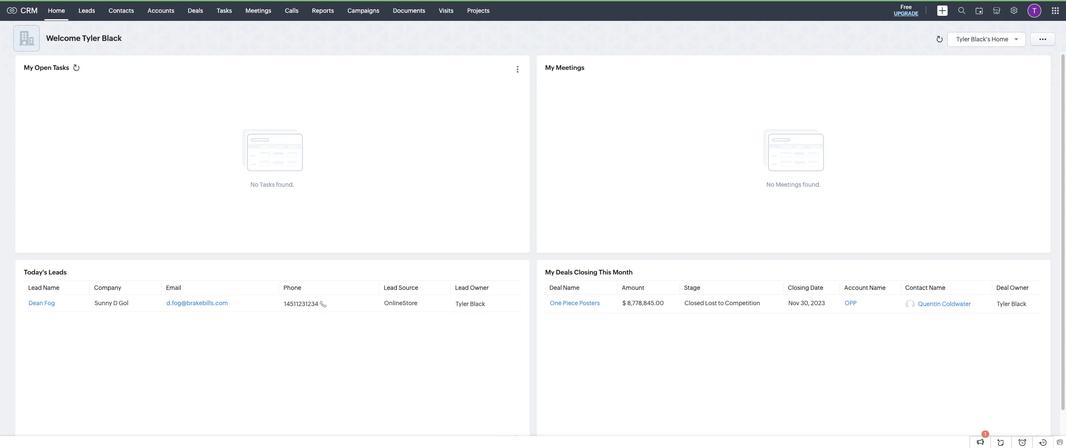 Task type: vqa. For each thing, say whether or not it's contained in the screenshot.
01:34 to the bottom
no



Task type: describe. For each thing, give the bounding box(es) containing it.
tyler black's home link
[[957, 36, 1021, 42]]

phone link
[[284, 285, 301, 292]]

my meetings
[[545, 64, 585, 71]]

tyler black's home
[[957, 36, 1009, 42]]

competition
[[725, 300, 760, 307]]

accounts
[[148, 7, 174, 14]]

lead owner link
[[455, 285, 489, 292]]

search image
[[958, 7, 966, 14]]

opp link
[[845, 300, 857, 307]]

company
[[94, 285, 121, 292]]

sunny d gol
[[95, 300, 129, 307]]

onlinestore
[[384, 300, 418, 307]]

deal name link
[[550, 285, 580, 292]]

deal name
[[550, 285, 580, 292]]

crm
[[20, 6, 38, 15]]

lead owner
[[455, 285, 489, 292]]

no for no meetings found.
[[767, 181, 775, 188]]

create menu element
[[932, 0, 953, 21]]

source
[[399, 285, 418, 292]]

amount link
[[622, 285, 645, 292]]

meetings link
[[239, 0, 278, 21]]

8,778,845.00
[[627, 300, 664, 307]]

reports link
[[305, 0, 341, 21]]

found. for no tasks found.
[[276, 181, 294, 188]]

deals link
[[181, 0, 210, 21]]

0 horizontal spatial closing
[[574, 269, 597, 276]]

0 vertical spatial deals
[[188, 7, 203, 14]]

dean fog link
[[29, 300, 55, 307]]

1 horizontal spatial closing
[[788, 285, 809, 292]]

lead for lead owner
[[455, 285, 469, 292]]

1 horizontal spatial to
[[718, 300, 724, 307]]

lead name
[[28, 285, 59, 292]]

gol
[[119, 300, 129, 307]]

1 tyler black from the left
[[456, 301, 485, 308]]

meetings for no meetings found.
[[776, 181, 802, 188]]

contacts
[[109, 7, 134, 14]]

contact
[[906, 285, 928, 292]]

today's leads
[[24, 269, 67, 276]]

quentin coldwater
[[918, 301, 971, 308]]

accounts link
[[141, 0, 181, 21]]

upgrade
[[894, 11, 919, 17]]

1 vertical spatial deals
[[556, 269, 573, 276]]

sunny
[[95, 300, 112, 307]]

contact name link
[[906, 285, 946, 292]]

lead name link
[[28, 285, 59, 292]]

one piece posters
[[550, 300, 600, 307]]

closed
[[685, 300, 704, 307]]

2023
[[811, 300, 825, 307]]

$ 8,778,845.00
[[622, 300, 664, 307]]

account
[[844, 285, 868, 292]]

my for my deals closing this month
[[545, 269, 555, 276]]

today's
[[24, 269, 47, 276]]

2 horizontal spatial black
[[1012, 301, 1027, 308]]

welcome
[[46, 34, 81, 43]]

email
[[166, 285, 181, 292]]

one piece posters link
[[550, 300, 600, 307]]

profile image
[[1028, 4, 1042, 17]]

tyler right welcome
[[82, 34, 100, 43]]

to for my deals closing this month
[[1026, 437, 1031, 443]]

deal for deal owner
[[997, 285, 1009, 292]]

calls
[[285, 7, 298, 14]]

tyler left black's
[[957, 36, 970, 42]]

tyler down deal owner
[[997, 301, 1010, 308]]

home link
[[41, 0, 72, 21]]

dean fog
[[29, 300, 55, 307]]

campaigns
[[348, 7, 379, 14]]

company link
[[94, 285, 121, 292]]

14511231234
[[284, 301, 318, 308]]

d
[[113, 300, 118, 307]]

documents
[[393, 7, 425, 14]]

black's
[[971, 36, 991, 42]]

dean
[[29, 300, 43, 307]]

one
[[550, 300, 562, 307]]

phone
[[284, 285, 301, 292]]

lead for lead source
[[384, 285, 397, 292]]

lead source
[[384, 285, 418, 292]]

projects
[[467, 7, 490, 14]]

coldwater
[[942, 301, 971, 308]]

visits
[[439, 7, 454, 14]]

$
[[622, 300, 626, 307]]

no meetings found.
[[767, 181, 821, 188]]

meetings for my meetings
[[556, 64, 585, 71]]

1 vertical spatial tasks
[[53, 64, 69, 71]]

stage
[[684, 285, 700, 292]]

0 vertical spatial meetings
[[246, 7, 271, 14]]

contact name
[[906, 285, 946, 292]]

fog
[[44, 300, 55, 307]]

search element
[[953, 0, 971, 21]]



Task type: locate. For each thing, give the bounding box(es) containing it.
calls link
[[278, 0, 305, 21]]

black down deal owner
[[1012, 301, 1027, 308]]

tyler down lead owner link
[[456, 301, 469, 308]]

closed lost to competition
[[685, 300, 760, 307]]

owner for lead owner
[[470, 285, 489, 292]]

0 horizontal spatial found.
[[276, 181, 294, 188]]

0 vertical spatial home
[[48, 7, 65, 14]]

deals left the tasks link
[[188, 7, 203, 14]]

3 lead from the left
[[455, 285, 469, 292]]

2 lead from the left
[[384, 285, 397, 292]]

1 horizontal spatial 1 to 1
[[1022, 437, 1035, 443]]

lead source link
[[384, 285, 418, 292]]

leads up lead name
[[49, 269, 67, 276]]

contacts link
[[102, 0, 141, 21]]

profile element
[[1023, 0, 1047, 21]]

month
[[613, 269, 633, 276]]

reports
[[312, 7, 334, 14]]

deals up deal name link
[[556, 269, 573, 276]]

1 horizontal spatial leads
[[79, 7, 95, 14]]

1 found. from the left
[[276, 181, 294, 188]]

0 vertical spatial tasks
[[217, 7, 232, 14]]

1 horizontal spatial tasks
[[217, 7, 232, 14]]

deal for deal name
[[550, 285, 562, 292]]

2 vertical spatial meetings
[[776, 181, 802, 188]]

0 horizontal spatial deal
[[550, 285, 562, 292]]

2 deal from the left
[[997, 285, 1009, 292]]

crm link
[[7, 6, 38, 15]]

1 vertical spatial closing
[[788, 285, 809, 292]]

0 horizontal spatial owner
[[470, 285, 489, 292]]

free upgrade
[[894, 4, 919, 17]]

lead for lead name
[[28, 285, 42, 292]]

date
[[811, 285, 823, 292]]

visits link
[[432, 0, 460, 21]]

2 horizontal spatial lead
[[455, 285, 469, 292]]

closing date
[[788, 285, 823, 292]]

d.fog@brakebills.com link
[[166, 300, 228, 307]]

black down contacts
[[102, 34, 122, 43]]

0 horizontal spatial tasks
[[53, 64, 69, 71]]

1 no from the left
[[251, 181, 259, 188]]

my deals closing this month
[[545, 269, 633, 276]]

tyler black down lead owner link
[[456, 301, 485, 308]]

0 horizontal spatial meetings
[[246, 7, 271, 14]]

1 horizontal spatial meetings
[[556, 64, 585, 71]]

name up piece
[[563, 285, 580, 292]]

1 horizontal spatial owner
[[1010, 285, 1029, 292]]

home right black's
[[992, 36, 1009, 42]]

my for my open tasks
[[24, 64, 33, 71]]

black
[[102, 34, 122, 43], [470, 301, 485, 308], [1012, 301, 1027, 308]]

projects link
[[460, 0, 497, 21]]

1 horizontal spatial lead
[[384, 285, 397, 292]]

0 vertical spatial closing
[[574, 269, 597, 276]]

1 name from the left
[[43, 285, 59, 292]]

2 name from the left
[[563, 285, 580, 292]]

1 horizontal spatial deal
[[997, 285, 1009, 292]]

0 horizontal spatial no
[[251, 181, 259, 188]]

to for today's leads
[[504, 437, 510, 443]]

no tasks found.
[[251, 181, 294, 188]]

d.fog@brakebills.com
[[166, 300, 228, 307]]

nov 30, 2023
[[789, 300, 825, 307]]

1 horizontal spatial deals
[[556, 269, 573, 276]]

0 horizontal spatial lead
[[28, 285, 42, 292]]

0 horizontal spatial to
[[504, 437, 510, 443]]

tyler
[[82, 34, 100, 43], [957, 36, 970, 42], [456, 301, 469, 308], [997, 301, 1010, 308]]

name for lead name
[[43, 285, 59, 292]]

1 owner from the left
[[470, 285, 489, 292]]

1 horizontal spatial tyler black
[[997, 301, 1027, 308]]

documents link
[[386, 0, 432, 21]]

quentin coldwater link
[[918, 301, 971, 308]]

1
[[985, 432, 987, 437], [501, 437, 503, 443], [511, 437, 513, 443], [1022, 437, 1025, 443], [1032, 437, 1035, 443]]

lead
[[28, 285, 42, 292], [384, 285, 397, 292], [455, 285, 469, 292]]

1 to 1 for my deals closing this month
[[1022, 437, 1035, 443]]

quentin
[[918, 301, 941, 308]]

found. for no meetings found.
[[803, 181, 821, 188]]

lost
[[705, 300, 717, 307]]

opp
[[845, 300, 857, 307]]

no
[[251, 181, 259, 188], [767, 181, 775, 188]]

1 vertical spatial meetings
[[556, 64, 585, 71]]

no for no tasks found.
[[251, 181, 259, 188]]

closing
[[574, 269, 597, 276], [788, 285, 809, 292]]

free
[[901, 4, 912, 10]]

home right crm on the left of the page
[[48, 7, 65, 14]]

2 1 to 1 from the left
[[1022, 437, 1035, 443]]

closing up nov
[[788, 285, 809, 292]]

tasks link
[[210, 0, 239, 21]]

closing left this
[[574, 269, 597, 276]]

deals
[[188, 7, 203, 14], [556, 269, 573, 276]]

1 horizontal spatial no
[[767, 181, 775, 188]]

0 horizontal spatial 1 to 1
[[501, 437, 513, 443]]

1 lead from the left
[[28, 285, 42, 292]]

account name link
[[844, 285, 886, 292]]

1 horizontal spatial found.
[[803, 181, 821, 188]]

0 vertical spatial leads
[[79, 7, 95, 14]]

leads
[[79, 7, 95, 14], [49, 269, 67, 276]]

name up quentin coldwater link
[[929, 285, 946, 292]]

amount
[[622, 285, 645, 292]]

deal owner link
[[997, 285, 1029, 292]]

2 vertical spatial tasks
[[260, 181, 275, 188]]

piece
[[563, 300, 578, 307]]

black down lead owner link
[[470, 301, 485, 308]]

2 horizontal spatial tasks
[[260, 181, 275, 188]]

4 name from the left
[[929, 285, 946, 292]]

posters
[[579, 300, 600, 307]]

2 owner from the left
[[1010, 285, 1029, 292]]

my
[[24, 64, 33, 71], [545, 64, 555, 71], [545, 269, 555, 276]]

30,
[[801, 300, 810, 307]]

leads link
[[72, 0, 102, 21]]

create menu image
[[937, 5, 948, 16]]

this
[[599, 269, 611, 276]]

name
[[43, 285, 59, 292], [563, 285, 580, 292], [870, 285, 886, 292], [929, 285, 946, 292]]

1 vertical spatial home
[[992, 36, 1009, 42]]

1 deal from the left
[[550, 285, 562, 292]]

closing date link
[[788, 285, 823, 292]]

campaigns link
[[341, 0, 386, 21]]

tasks
[[217, 7, 232, 14], [53, 64, 69, 71], [260, 181, 275, 188]]

2 horizontal spatial to
[[1026, 437, 1031, 443]]

0 horizontal spatial tyler black
[[456, 301, 485, 308]]

3 name from the left
[[870, 285, 886, 292]]

2 horizontal spatial meetings
[[776, 181, 802, 188]]

found.
[[276, 181, 294, 188], [803, 181, 821, 188]]

nov
[[789, 300, 800, 307]]

deal owner
[[997, 285, 1029, 292]]

2 tyler black from the left
[[997, 301, 1027, 308]]

name right account
[[870, 285, 886, 292]]

stage link
[[684, 285, 700, 292]]

deal
[[550, 285, 562, 292], [997, 285, 1009, 292]]

account name
[[844, 285, 886, 292]]

1 to 1
[[501, 437, 513, 443], [1022, 437, 1035, 443]]

meetings
[[246, 7, 271, 14], [556, 64, 585, 71], [776, 181, 802, 188]]

calendar image
[[976, 7, 983, 14]]

1 vertical spatial leads
[[49, 269, 67, 276]]

welcome tyler black
[[46, 34, 122, 43]]

2 found. from the left
[[803, 181, 821, 188]]

1 horizontal spatial black
[[470, 301, 485, 308]]

my open tasks
[[24, 64, 69, 71]]

1 horizontal spatial home
[[992, 36, 1009, 42]]

0 horizontal spatial deals
[[188, 7, 203, 14]]

name for contact name
[[929, 285, 946, 292]]

2 no from the left
[[767, 181, 775, 188]]

name for account name
[[870, 285, 886, 292]]

open
[[35, 64, 52, 71]]

owner for deal owner
[[1010, 285, 1029, 292]]

0 horizontal spatial black
[[102, 34, 122, 43]]

1 to 1 for today's leads
[[501, 437, 513, 443]]

leads up welcome tyler black
[[79, 7, 95, 14]]

my for my meetings
[[545, 64, 555, 71]]

name up fog
[[43, 285, 59, 292]]

name for deal name
[[563, 285, 580, 292]]

0 horizontal spatial leads
[[49, 269, 67, 276]]

0 horizontal spatial home
[[48, 7, 65, 14]]

tyler black down deal owner
[[997, 301, 1027, 308]]

1 1 to 1 from the left
[[501, 437, 513, 443]]



